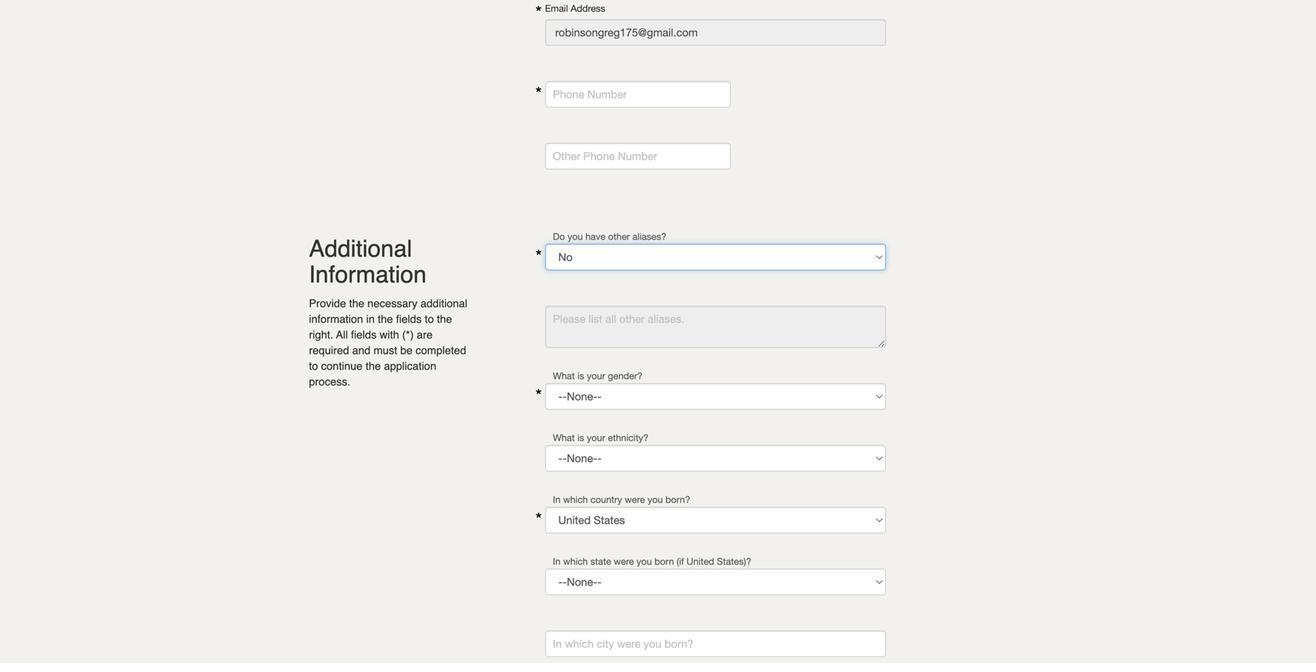 Task type: describe. For each thing, give the bounding box(es) containing it.
is for gender?
[[578, 370, 584, 381]]

address
[[571, 3, 605, 14]]

have
[[586, 231, 606, 242]]

the down the and
[[366, 360, 381, 372]]

in which state were you born (if united states)?
[[553, 556, 751, 567]]

states)?
[[717, 556, 751, 567]]

and
[[352, 344, 371, 357]]

other phone number
[[553, 149, 657, 162]]

country
[[591, 494, 622, 505]]

united
[[687, 556, 714, 567]]

additional information
[[309, 235, 427, 288]]

1 vertical spatial fields
[[351, 329, 377, 341]]

In which city were you born? text field
[[545, 631, 886, 658]]

what for what is your gender?
[[553, 370, 575, 381]]

you for city
[[644, 638, 662, 651]]

were for state
[[614, 556, 634, 567]]

state
[[591, 556, 611, 567]]

which for country
[[563, 494, 588, 505]]

the up information on the top left of page
[[349, 297, 364, 310]]

other
[[553, 149, 580, 162]]

which for city
[[565, 638, 594, 651]]

Phone Number text field
[[545, 81, 731, 108]]

(*)
[[402, 329, 414, 341]]

do you have other aliases?
[[553, 231, 667, 242]]

were for country
[[625, 494, 645, 505]]

1 horizontal spatial fields
[[396, 313, 422, 325]]

do
[[553, 231, 565, 242]]

in for in which state were you born (if united states)?
[[553, 556, 561, 567]]

completed
[[416, 344, 466, 357]]

0 vertical spatial number
[[588, 88, 627, 101]]

1 vertical spatial phone
[[583, 149, 615, 162]]

in which country were you born?
[[553, 494, 690, 505]]

all
[[336, 329, 348, 341]]

ethnicity?
[[608, 432, 649, 443]]

please list all other aliases.
[[553, 312, 684, 325]]

in for in which country were you born?
[[553, 494, 561, 505]]

in which city were you born?
[[553, 638, 694, 651]]

phone number
[[553, 88, 627, 101]]

0 vertical spatial to
[[425, 313, 434, 325]]

you for state
[[637, 556, 652, 567]]

in
[[366, 313, 375, 325]]

Other Phone Number text field
[[545, 143, 731, 169]]

list
[[589, 312, 603, 325]]

0 vertical spatial phone
[[553, 88, 584, 101]]

your for gender?
[[587, 370, 605, 381]]



Task type: vqa. For each thing, say whether or not it's contained in the screenshot.
leftmost TO
yes



Task type: locate. For each thing, give the bounding box(es) containing it.
email
[[545, 3, 568, 14]]

which
[[563, 494, 588, 505], [563, 556, 588, 567], [565, 638, 594, 651]]

to down required
[[309, 360, 318, 372]]

were
[[625, 494, 645, 505], [614, 556, 634, 567], [617, 638, 641, 651]]

0 vertical spatial other
[[608, 231, 630, 242]]

in left state on the bottom
[[553, 556, 561, 567]]

what is your ethnicity?
[[553, 432, 649, 443]]

additional
[[421, 297, 467, 310]]

are
[[417, 329, 433, 341]]

born? for in which country were you born?
[[666, 494, 690, 505]]

1 vertical spatial number
[[618, 149, 657, 162]]

please
[[553, 312, 586, 325]]

1 vertical spatial is
[[578, 432, 584, 443]]

1 vertical spatial other
[[619, 312, 645, 325]]

you
[[568, 231, 583, 242], [648, 494, 663, 505], [637, 556, 652, 567], [644, 638, 662, 651]]

0 vertical spatial born?
[[666, 494, 690, 505]]

born? right city at the left of page
[[665, 638, 694, 651]]

0 vertical spatial what
[[553, 370, 575, 381]]

is left the ethnicity?
[[578, 432, 584, 443]]

1 vertical spatial born?
[[665, 638, 694, 651]]

which for state
[[563, 556, 588, 567]]

were right the country
[[625, 494, 645, 505]]

what for what is your ethnicity?
[[553, 432, 575, 443]]

your left the ethnicity?
[[587, 432, 605, 443]]

fields
[[396, 313, 422, 325], [351, 329, 377, 341]]

required
[[309, 344, 349, 357]]

1 what from the top
[[553, 370, 575, 381]]

were right city at the left of page
[[617, 638, 641, 651]]

which left city at the left of page
[[565, 638, 594, 651]]

born? for in which city were you born?
[[665, 638, 694, 651]]

0 vertical spatial in
[[553, 494, 561, 505]]

other right have
[[608, 231, 630, 242]]

you right city at the left of page
[[644, 638, 662, 651]]

phone right the other
[[583, 149, 615, 162]]

what down please
[[553, 370, 575, 381]]

2 vertical spatial which
[[565, 638, 594, 651]]

necessary
[[367, 297, 417, 310]]

number up the other phone number
[[588, 88, 627, 101]]

1 vertical spatial in
[[553, 556, 561, 567]]

what left the ethnicity?
[[553, 432, 575, 443]]

2 vertical spatial were
[[617, 638, 641, 651]]

other
[[608, 231, 630, 242], [619, 312, 645, 325]]

other for aliases.
[[619, 312, 645, 325]]

the right in
[[378, 313, 393, 325]]

1 in from the top
[[553, 494, 561, 505]]

your left gender?
[[587, 370, 605, 381]]

continue
[[321, 360, 363, 372]]

to up are
[[425, 313, 434, 325]]

phone
[[553, 88, 584, 101], [583, 149, 615, 162]]

with
[[380, 329, 399, 341]]

1 horizontal spatial to
[[425, 313, 434, 325]]

which left state on the bottom
[[563, 556, 588, 567]]

your for ethnicity?
[[587, 432, 605, 443]]

gender?
[[608, 370, 643, 381]]

2 is from the top
[[578, 432, 584, 443]]

must
[[374, 344, 397, 357]]

in
[[553, 494, 561, 505], [553, 556, 561, 567], [553, 638, 562, 651]]

in left the country
[[553, 494, 561, 505]]

you right do
[[568, 231, 583, 242]]

(if
[[677, 556, 684, 567]]

0 vertical spatial is
[[578, 370, 584, 381]]

city
[[597, 638, 614, 651]]

aliases.
[[648, 312, 684, 325]]

your
[[587, 370, 605, 381], [587, 432, 605, 443]]

0 horizontal spatial to
[[309, 360, 318, 372]]

1 vertical spatial were
[[614, 556, 634, 567]]

additional
[[309, 235, 412, 262]]

which left the country
[[563, 494, 588, 505]]

to
[[425, 313, 434, 325], [309, 360, 318, 372]]

information
[[309, 313, 363, 325]]

you right the country
[[648, 494, 663, 505]]

0 horizontal spatial fields
[[351, 329, 377, 341]]

1 your from the top
[[587, 370, 605, 381]]

other right all
[[619, 312, 645, 325]]

what is your gender?
[[553, 370, 643, 381]]

were right state on the bottom
[[614, 556, 634, 567]]

is
[[578, 370, 584, 381], [578, 432, 584, 443]]

all
[[606, 312, 616, 325]]

born
[[655, 556, 674, 567]]

number
[[588, 88, 627, 101], [618, 149, 657, 162]]

2 what from the top
[[553, 432, 575, 443]]

3 in from the top
[[553, 638, 562, 651]]

the
[[349, 297, 364, 310], [378, 313, 393, 325], [437, 313, 452, 325], [366, 360, 381, 372]]

2 in from the top
[[553, 556, 561, 567]]

aliases?
[[633, 231, 667, 242]]

1 vertical spatial what
[[553, 432, 575, 443]]

fields up (*)
[[396, 313, 422, 325]]

number down phone number text box
[[618, 149, 657, 162]]

0 vertical spatial your
[[587, 370, 605, 381]]

fields up the and
[[351, 329, 377, 341]]

provide the necessary additional information in the fields to the right. all fields with (*) are required and must be completed to continue the application process.
[[309, 297, 467, 388]]

2 vertical spatial in
[[553, 638, 562, 651]]

is for ethnicity?
[[578, 432, 584, 443]]

email address
[[545, 3, 605, 14]]

the down additional
[[437, 313, 452, 325]]

1 is from the top
[[578, 370, 584, 381]]

born?
[[666, 494, 690, 505], [665, 638, 694, 651]]

application
[[384, 360, 436, 372]]

other for aliases?
[[608, 231, 630, 242]]

0 vertical spatial were
[[625, 494, 645, 505]]

1 vertical spatial to
[[309, 360, 318, 372]]

you for country
[[648, 494, 663, 505]]

you left 'born'
[[637, 556, 652, 567]]

2 your from the top
[[587, 432, 605, 443]]

in left city at the left of page
[[553, 638, 562, 651]]

is left gender?
[[578, 370, 584, 381]]

were for city
[[617, 638, 641, 651]]

1 vertical spatial your
[[587, 432, 605, 443]]

Email Address text field
[[545, 19, 886, 46]]

what
[[553, 370, 575, 381], [553, 432, 575, 443]]

process.
[[309, 376, 350, 388]]

0 vertical spatial fields
[[396, 313, 422, 325]]

right.
[[309, 329, 333, 341]]

in for in which city were you born?
[[553, 638, 562, 651]]

0 vertical spatial which
[[563, 494, 588, 505]]

born? up (if
[[666, 494, 690, 505]]

information
[[309, 261, 427, 288]]

1 vertical spatial which
[[563, 556, 588, 567]]

Please list all other aliases. text field
[[545, 306, 886, 348]]

provide
[[309, 297, 346, 310]]

be
[[400, 344, 413, 357]]

phone up the other
[[553, 88, 584, 101]]



